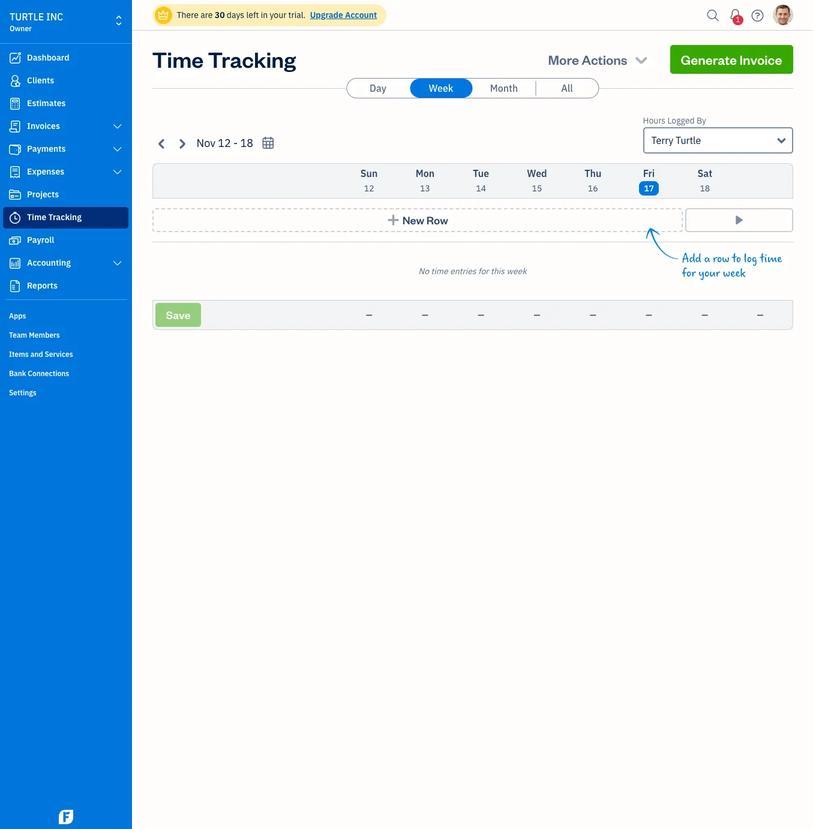 Task type: vqa. For each thing, say whether or not it's contained in the screenshot.
More Actions DROPDOWN BUTTON
yes



Task type: locate. For each thing, give the bounding box(es) containing it.
0 horizontal spatial time tracking
[[27, 212, 82, 223]]

by
[[697, 115, 707, 126]]

1 button
[[726, 3, 745, 27]]

dashboard link
[[3, 47, 128, 69]]

2 — from the left
[[422, 310, 429, 321]]

12 for sun
[[364, 183, 374, 194]]

no
[[419, 266, 429, 277]]

day
[[370, 82, 387, 94]]

time tracking down projects link on the top
[[27, 212, 82, 223]]

18 down sat
[[700, 183, 710, 194]]

chevron large down image down payments link on the left top
[[112, 167, 123, 177]]

time down there
[[152, 45, 204, 73]]

your down a
[[699, 267, 720, 280]]

report image
[[8, 280, 22, 292]]

1 horizontal spatial time
[[152, 45, 204, 73]]

30
[[215, 10, 225, 20]]

1 vertical spatial 18
[[700, 183, 710, 194]]

0 vertical spatial 18
[[240, 136, 253, 150]]

reports link
[[3, 276, 128, 297]]

sun
[[361, 167, 378, 179]]

1 vertical spatial tracking
[[48, 212, 82, 223]]

time
[[760, 252, 782, 266], [431, 266, 448, 277]]

time right log
[[760, 252, 782, 266]]

2 chevron large down image from the top
[[112, 145, 123, 154]]

tracking down left
[[208, 45, 296, 73]]

1 vertical spatial time
[[27, 212, 46, 223]]

left
[[246, 10, 259, 20]]

13
[[420, 183, 430, 194]]

projects link
[[3, 184, 128, 206]]

1 horizontal spatial time
[[760, 252, 782, 266]]

log
[[744, 252, 758, 266]]

week down 'to'
[[723, 267, 746, 280]]

to
[[733, 252, 741, 266]]

day link
[[347, 79, 409, 98]]

time tracking down 30
[[152, 45, 296, 73]]

tue
[[473, 167, 489, 179]]

go to help image
[[748, 6, 767, 24]]

time tracking
[[152, 45, 296, 73], [27, 212, 82, 223]]

reports
[[27, 280, 58, 291]]

0 horizontal spatial for
[[478, 266, 489, 277]]

1 vertical spatial your
[[699, 267, 720, 280]]

week
[[507, 266, 527, 277], [723, 267, 746, 280]]

items and services link
[[3, 345, 128, 363]]

new row
[[403, 213, 448, 227]]

1 horizontal spatial 12
[[364, 183, 374, 194]]

0 horizontal spatial 12
[[218, 136, 231, 150]]

team members
[[9, 331, 60, 340]]

next week image
[[175, 137, 189, 150]]

time inside add a row to log time for your week
[[760, 252, 782, 266]]

crown image
[[157, 9, 170, 21]]

16
[[588, 183, 598, 194]]

time inside main element
[[27, 212, 46, 223]]

estimates
[[27, 98, 66, 109]]

chevron large down image for accounting
[[112, 259, 123, 268]]

0 vertical spatial time tracking
[[152, 45, 296, 73]]

fri 17
[[643, 167, 655, 194]]

client image
[[8, 75, 22, 87]]

1 horizontal spatial time tracking
[[152, 45, 296, 73]]

0 horizontal spatial tracking
[[48, 212, 82, 223]]

12 left -
[[218, 136, 231, 150]]

bank connections
[[9, 369, 69, 378]]

chevron large down image for invoices
[[112, 122, 123, 131]]

tracking down projects link on the top
[[48, 212, 82, 223]]

chevron large down image inside invoices link
[[112, 122, 123, 131]]

1 vertical spatial chevron large down image
[[112, 145, 123, 154]]

generate invoice
[[681, 51, 782, 68]]

accounting link
[[3, 253, 128, 274]]

chevron large down image up reports link
[[112, 259, 123, 268]]

chevron large down image
[[112, 167, 123, 177], [112, 259, 123, 268]]

turtle inc owner
[[10, 11, 63, 33]]

more
[[548, 51, 579, 68]]

1 vertical spatial chevron large down image
[[112, 259, 123, 268]]

2 chevron large down image from the top
[[112, 259, 123, 268]]

mon 13
[[416, 167, 435, 194]]

1
[[736, 15, 740, 24]]

row
[[713, 252, 730, 266]]

turtle
[[10, 11, 44, 23]]

bank connections link
[[3, 364, 128, 382]]

thu 16
[[585, 167, 602, 194]]

settings
[[9, 388, 37, 397]]

0 horizontal spatial your
[[270, 10, 287, 20]]

chevron large down image down estimates link
[[112, 122, 123, 131]]

—
[[366, 310, 373, 321], [422, 310, 429, 321], [478, 310, 485, 321], [534, 310, 541, 321], [590, 310, 597, 321], [646, 310, 653, 321], [702, 310, 709, 321], [757, 310, 764, 321]]

your
[[270, 10, 287, 20], [699, 267, 720, 280]]

days
[[227, 10, 244, 20]]

14
[[476, 183, 486, 194]]

12
[[218, 136, 231, 150], [364, 183, 374, 194]]

for down add
[[682, 267, 696, 280]]

1 horizontal spatial 18
[[700, 183, 710, 194]]

for left this
[[478, 266, 489, 277]]

chevron large down image inside accounting 'link'
[[112, 259, 123, 268]]

0 vertical spatial chevron large down image
[[112, 167, 123, 177]]

for
[[478, 266, 489, 277], [682, 267, 696, 280]]

wed 15
[[527, 167, 547, 194]]

project image
[[8, 189, 22, 201]]

invoice
[[740, 51, 782, 68]]

are
[[201, 10, 213, 20]]

thu
[[585, 167, 602, 179]]

1 chevron large down image from the top
[[112, 122, 123, 131]]

there
[[177, 10, 199, 20]]

search image
[[704, 6, 723, 24]]

1 horizontal spatial tracking
[[208, 45, 296, 73]]

12 down "sun"
[[364, 183, 374, 194]]

12 inside sun 12
[[364, 183, 374, 194]]

time right no
[[431, 266, 448, 277]]

payroll
[[27, 235, 54, 246]]

week right this
[[507, 266, 527, 277]]

time
[[152, 45, 204, 73], [27, 212, 46, 223]]

new row button
[[152, 208, 683, 232]]

0 vertical spatial 12
[[218, 136, 231, 150]]

your right in on the left top of the page
[[270, 10, 287, 20]]

estimate image
[[8, 98, 22, 110]]

accounting
[[27, 258, 71, 268]]

18
[[240, 136, 253, 150], [700, 183, 710, 194]]

1 horizontal spatial your
[[699, 267, 720, 280]]

1 vertical spatial 12
[[364, 183, 374, 194]]

1 chevron large down image from the top
[[112, 167, 123, 177]]

1 vertical spatial time tracking
[[27, 212, 82, 223]]

0 vertical spatial chevron large down image
[[112, 122, 123, 131]]

new
[[403, 213, 425, 227]]

chevron large down image inside payments link
[[112, 145, 123, 154]]

18 right -
[[240, 136, 253, 150]]

expenses
[[27, 166, 64, 177]]

0 horizontal spatial time
[[27, 212, 46, 223]]

tracking
[[208, 45, 296, 73], [48, 212, 82, 223]]

generate invoice button
[[670, 45, 793, 74]]

terry turtle
[[652, 134, 701, 146]]

time right timer icon
[[27, 212, 46, 223]]

month link
[[473, 79, 535, 98]]

0 vertical spatial your
[[270, 10, 287, 20]]

choose a date image
[[261, 136, 275, 150]]

hours logged by
[[643, 115, 707, 126]]

add
[[682, 252, 702, 266]]

1 horizontal spatial week
[[723, 267, 746, 280]]

no time entries for this week
[[419, 266, 527, 277]]

there are 30 days left in your trial. upgrade account
[[177, 10, 377, 20]]

chevrondown image
[[633, 51, 650, 68]]

chevron large down image left previous week image at the top of page
[[112, 145, 123, 154]]

chart image
[[8, 258, 22, 270]]

start timer image
[[732, 214, 746, 226]]

trial.
[[289, 10, 306, 20]]

a
[[704, 252, 710, 266]]

chevron large down image
[[112, 122, 123, 131], [112, 145, 123, 154]]

1 — from the left
[[366, 310, 373, 321]]

1 horizontal spatial for
[[682, 267, 696, 280]]



Task type: describe. For each thing, give the bounding box(es) containing it.
all link
[[536, 79, 599, 98]]

add a row to log time for your week
[[682, 252, 782, 280]]

freshbooks image
[[56, 810, 76, 825]]

chevron large down image for payments
[[112, 145, 123, 154]]

more actions button
[[538, 45, 661, 74]]

expenses link
[[3, 161, 128, 183]]

tracking inside main element
[[48, 212, 82, 223]]

12 for nov
[[218, 136, 231, 150]]

apps
[[9, 312, 26, 321]]

turtle
[[676, 134, 701, 146]]

clients
[[27, 75, 54, 86]]

8 — from the left
[[757, 310, 764, 321]]

week link
[[410, 79, 472, 98]]

actions
[[582, 51, 628, 68]]

payment image
[[8, 143, 22, 155]]

inc
[[46, 11, 63, 23]]

this
[[491, 266, 505, 277]]

payments
[[27, 143, 66, 154]]

owner
[[10, 24, 32, 33]]

6 — from the left
[[646, 310, 653, 321]]

-
[[234, 136, 238, 150]]

your inside add a row to log time for your week
[[699, 267, 720, 280]]

dashboard
[[27, 52, 69, 63]]

connections
[[28, 369, 69, 378]]

5 — from the left
[[590, 310, 597, 321]]

invoices link
[[3, 116, 128, 137]]

mon
[[416, 167, 435, 179]]

fri
[[643, 167, 655, 179]]

wed
[[527, 167, 547, 179]]

upgrade
[[310, 10, 343, 20]]

all
[[561, 82, 573, 94]]

terry
[[652, 134, 674, 146]]

clients link
[[3, 70, 128, 92]]

hours
[[643, 115, 666, 126]]

projects
[[27, 189, 59, 200]]

more actions
[[548, 51, 628, 68]]

time tracking link
[[3, 207, 128, 229]]

expense image
[[8, 166, 22, 178]]

7 — from the left
[[702, 310, 709, 321]]

0 vertical spatial tracking
[[208, 45, 296, 73]]

estimates link
[[3, 93, 128, 115]]

0 horizontal spatial 18
[[240, 136, 253, 150]]

logged
[[668, 115, 695, 126]]

apps link
[[3, 307, 128, 325]]

week inside add a row to log time for your week
[[723, 267, 746, 280]]

15
[[532, 183, 542, 194]]

settings link
[[3, 384, 128, 402]]

chevron large down image for expenses
[[112, 167, 123, 177]]

0 horizontal spatial time
[[431, 266, 448, 277]]

team members link
[[3, 326, 128, 344]]

upgrade account link
[[308, 10, 377, 20]]

row
[[427, 213, 448, 227]]

plus image
[[387, 214, 400, 226]]

invoices
[[27, 121, 60, 131]]

members
[[29, 331, 60, 340]]

items
[[9, 350, 29, 359]]

week
[[429, 82, 454, 94]]

0 horizontal spatial week
[[507, 266, 527, 277]]

nov
[[197, 136, 216, 150]]

generate
[[681, 51, 737, 68]]

3 — from the left
[[478, 310, 485, 321]]

in
[[261, 10, 268, 20]]

dashboard image
[[8, 52, 22, 64]]

items and services
[[9, 350, 73, 359]]

team
[[9, 331, 27, 340]]

timer image
[[8, 212, 22, 224]]

4 — from the left
[[534, 310, 541, 321]]

sat 18
[[698, 167, 713, 194]]

payroll link
[[3, 230, 128, 252]]

previous week image
[[155, 137, 169, 150]]

sat
[[698, 167, 713, 179]]

main element
[[0, 0, 162, 830]]

services
[[45, 350, 73, 359]]

and
[[30, 350, 43, 359]]

money image
[[8, 235, 22, 247]]

time tracking inside main element
[[27, 212, 82, 223]]

0 vertical spatial time
[[152, 45, 204, 73]]

for inside add a row to log time for your week
[[682, 267, 696, 280]]

nov 12 - 18
[[197, 136, 253, 150]]

invoice image
[[8, 121, 22, 133]]

sun 12
[[361, 167, 378, 194]]

bank
[[9, 369, 26, 378]]

18 inside the sat 18
[[700, 183, 710, 194]]

account
[[345, 10, 377, 20]]

terry turtle button
[[643, 127, 793, 154]]

entries
[[450, 266, 476, 277]]

payments link
[[3, 139, 128, 160]]



